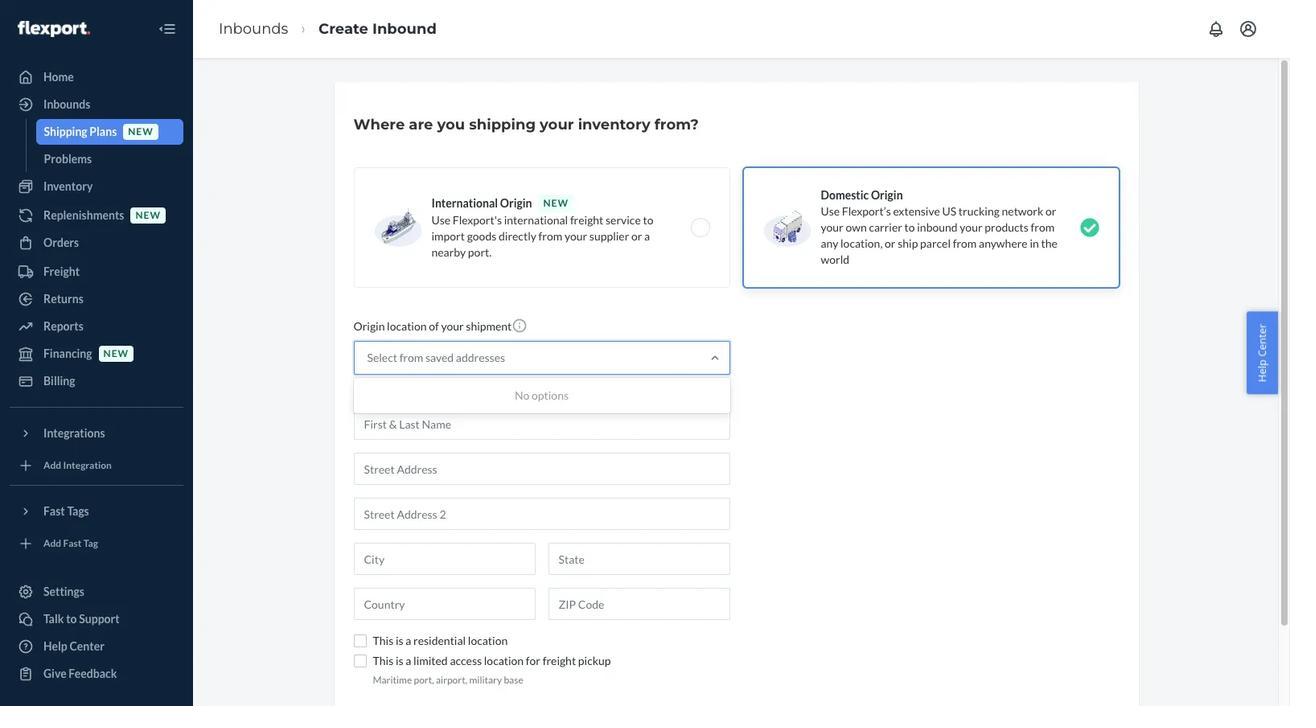 Task type: vqa. For each thing, say whether or not it's contained in the screenshot.
the Add Integration link
yes



Task type: locate. For each thing, give the bounding box(es) containing it.
1 vertical spatial center
[[70, 640, 105, 653]]

2 add from the top
[[43, 538, 61, 550]]

1 horizontal spatial help
[[1256, 360, 1270, 383]]

give feedback button
[[10, 661, 183, 687]]

1 vertical spatial a
[[406, 634, 412, 648]]

origin up flexport's
[[871, 188, 903, 202]]

1 vertical spatial inbounds
[[43, 97, 90, 111]]

use up import at left top
[[432, 213, 451, 227]]

to right talk
[[66, 612, 77, 626]]

0 vertical spatial fast
[[43, 505, 65, 518]]

flexport's
[[842, 204, 891, 218]]

1 vertical spatial location
[[468, 634, 508, 648]]

new right plans
[[128, 126, 154, 138]]

or
[[1046, 204, 1057, 218], [632, 229, 643, 243], [885, 237, 896, 250]]

inbounds inside 'link'
[[43, 97, 90, 111]]

2 this from the top
[[373, 654, 394, 668]]

any
[[821, 237, 839, 250]]

inbound
[[373, 20, 437, 38]]

add fast tag link
[[10, 531, 183, 557]]

tags
[[67, 505, 89, 518]]

inbounds inside breadcrumbs navigation
[[219, 20, 288, 38]]

1 horizontal spatial or
[[885, 237, 896, 250]]

in
[[1030, 237, 1040, 250]]

location up base
[[484, 654, 524, 668]]

1 add from the top
[[43, 460, 61, 472]]

2 is from the top
[[396, 654, 404, 668]]

inbounds link
[[219, 20, 288, 38], [10, 92, 183, 117]]

parcel
[[921, 237, 951, 250]]

1 horizontal spatial inbounds
[[219, 20, 288, 38]]

0 vertical spatial freight
[[570, 213, 604, 227]]

0 vertical spatial center
[[1256, 324, 1270, 357]]

freight inside use flexport's international freight service to import goods directly from your supplier or a nearby port.
[[570, 213, 604, 227]]

add for add integration
[[43, 460, 61, 472]]

2 horizontal spatial origin
[[871, 188, 903, 202]]

integration
[[63, 460, 112, 472]]

from inside use flexport's international freight service to import goods directly from your supplier or a nearby port.
[[539, 229, 563, 243]]

settings
[[43, 585, 84, 599]]

or down 'service'
[[632, 229, 643, 243]]

is
[[396, 634, 404, 648], [396, 654, 404, 668]]

1 this from the top
[[373, 634, 394, 648]]

freight link
[[10, 259, 183, 285]]

1 horizontal spatial origin
[[500, 196, 532, 210]]

tag
[[83, 538, 98, 550]]

a left limited
[[406, 654, 412, 668]]

addresses
[[456, 351, 505, 365]]

or right network
[[1046, 204, 1057, 218]]

talk
[[43, 612, 64, 626]]

2 horizontal spatial to
[[905, 220, 915, 234]]

inventory
[[578, 116, 651, 134]]

new for financing
[[103, 348, 129, 360]]

new up orders link
[[136, 210, 161, 222]]

0 vertical spatial is
[[396, 634, 404, 648]]

of
[[429, 319, 439, 333]]

fast left tag
[[63, 538, 82, 550]]

your right of
[[441, 319, 464, 333]]

help
[[1256, 360, 1270, 383], [43, 640, 67, 653]]

feedback
[[69, 667, 117, 681]]

None checkbox
[[354, 635, 367, 648], [354, 655, 367, 668], [354, 635, 367, 648], [354, 655, 367, 668]]

location left of
[[387, 319, 427, 333]]

location up this is a limited access location for freight pickup
[[468, 634, 508, 648]]

open notifications image
[[1207, 19, 1226, 39]]

0 vertical spatial a
[[645, 229, 650, 243]]

inbounds link inside breadcrumbs navigation
[[219, 20, 288, 38]]

2 horizontal spatial or
[[1046, 204, 1057, 218]]

give
[[43, 667, 67, 681]]

fast
[[43, 505, 65, 518], [63, 538, 82, 550]]

0 horizontal spatial center
[[70, 640, 105, 653]]

add fast tag
[[43, 538, 98, 550]]

inventory
[[43, 179, 93, 193]]

help center
[[1256, 324, 1270, 383], [43, 640, 105, 653]]

0 horizontal spatial inbounds link
[[10, 92, 183, 117]]

to right 'service'
[[643, 213, 654, 227]]

nearby
[[432, 245, 466, 259]]

breadcrumbs navigation
[[206, 5, 450, 53]]

shipping plans
[[44, 125, 117, 138]]

location,
[[841, 237, 883, 250]]

freight right for
[[543, 654, 576, 668]]

use inside domestic origin use flexport's extensive us trucking network or your own carrier to inbound your products from any location, or ship parcel from anywhere in the world
[[821, 204, 840, 218]]

inventory link
[[10, 174, 183, 200]]

use flexport's international freight service to import goods directly from your supplier or a nearby port.
[[432, 213, 654, 259]]

1 horizontal spatial to
[[643, 213, 654, 227]]

add left the integration at the left
[[43, 460, 61, 472]]

your left supplier at left top
[[565, 229, 588, 243]]

military
[[470, 674, 502, 686]]

use
[[821, 204, 840, 218], [432, 213, 451, 227]]

home
[[43, 70, 74, 84]]

0 vertical spatial this
[[373, 634, 394, 648]]

own
[[846, 220, 867, 234]]

add
[[43, 460, 61, 472], [43, 538, 61, 550]]

origin up 'select'
[[354, 319, 385, 333]]

orders link
[[10, 230, 183, 256]]

1 vertical spatial this
[[373, 654, 394, 668]]

create inbound link
[[319, 20, 437, 38]]

from down international
[[539, 229, 563, 243]]

origin location of your shipment
[[354, 319, 512, 333]]

0 vertical spatial inbounds
[[219, 20, 288, 38]]

open account menu image
[[1239, 19, 1259, 39]]

help center link
[[10, 634, 183, 660]]

1 vertical spatial freight
[[543, 654, 576, 668]]

replenishments
[[43, 208, 124, 222]]

origin up international
[[500, 196, 532, 210]]

0 horizontal spatial or
[[632, 229, 643, 243]]

you
[[437, 116, 465, 134]]

use down domestic
[[821, 204, 840, 218]]

2 vertical spatial a
[[406, 654, 412, 668]]

1 vertical spatial help center
[[43, 640, 105, 653]]

1 horizontal spatial use
[[821, 204, 840, 218]]

1 vertical spatial help
[[43, 640, 67, 653]]

1 horizontal spatial center
[[1256, 324, 1270, 357]]

new
[[128, 126, 154, 138], [544, 197, 569, 209], [136, 210, 161, 222], [103, 348, 129, 360]]

no
[[515, 389, 530, 402]]

add for add fast tag
[[43, 538, 61, 550]]

or down carrier
[[885, 237, 896, 250]]

origin inside domestic origin use flexport's extensive us trucking network or your own carrier to inbound your products from any location, or ship parcel from anywhere in the world
[[871, 188, 903, 202]]

Street Address 2 text field
[[354, 498, 730, 530]]

support
[[79, 612, 120, 626]]

new up international
[[544, 197, 569, 209]]

residential
[[414, 634, 466, 648]]

0 vertical spatial help
[[1256, 360, 1270, 383]]

0 horizontal spatial use
[[432, 213, 451, 227]]

1 vertical spatial add
[[43, 538, 61, 550]]

new for replenishments
[[136, 210, 161, 222]]

add down fast tags
[[43, 538, 61, 550]]

access
[[450, 654, 482, 668]]

new down reports 'link'
[[103, 348, 129, 360]]

fast tags
[[43, 505, 89, 518]]

1 horizontal spatial inbounds link
[[219, 20, 288, 38]]

1 vertical spatial is
[[396, 654, 404, 668]]

a left residential
[[406, 634, 412, 648]]

your down trucking on the top right of the page
[[960, 220, 983, 234]]

location
[[387, 319, 427, 333], [468, 634, 508, 648], [484, 654, 524, 668]]

1 vertical spatial inbounds link
[[10, 92, 183, 117]]

0 vertical spatial location
[[387, 319, 427, 333]]

0 vertical spatial inbounds link
[[219, 20, 288, 38]]

1 horizontal spatial help center
[[1256, 324, 1270, 383]]

base
[[504, 674, 524, 686]]

domestic origin use flexport's extensive us trucking network or your own carrier to inbound your products from any location, or ship parcel from anywhere in the world
[[821, 188, 1058, 266]]

help inside button
[[1256, 360, 1270, 383]]

fast left tags
[[43, 505, 65, 518]]

to up ship
[[905, 220, 915, 234]]

0 horizontal spatial inbounds
[[43, 97, 90, 111]]

talk to support button
[[10, 607, 183, 633]]

1 vertical spatial fast
[[63, 538, 82, 550]]

to
[[643, 213, 654, 227], [905, 220, 915, 234], [66, 612, 77, 626]]

0 vertical spatial add
[[43, 460, 61, 472]]

0 horizontal spatial to
[[66, 612, 77, 626]]

international
[[504, 213, 568, 227]]

a
[[645, 229, 650, 243], [406, 634, 412, 648], [406, 654, 412, 668]]

new for international origin
[[544, 197, 569, 209]]

1 is from the top
[[396, 634, 404, 648]]

0 vertical spatial help center
[[1256, 324, 1270, 383]]

center
[[1256, 324, 1270, 357], [70, 640, 105, 653]]

freight up supplier at left top
[[570, 213, 604, 227]]

freight
[[570, 213, 604, 227], [543, 654, 576, 668]]

a right supplier at left top
[[645, 229, 650, 243]]

close navigation image
[[158, 19, 177, 39]]



Task type: describe. For each thing, give the bounding box(es) containing it.
carrier
[[869, 220, 903, 234]]

reports link
[[10, 314, 183, 340]]

integrations
[[43, 427, 105, 440]]

from left saved
[[400, 351, 424, 365]]

your inside use flexport's international freight service to import goods directly from your supplier or a nearby port.
[[565, 229, 588, 243]]

for
[[526, 654, 541, 668]]

origin for international
[[500, 196, 532, 210]]

check circle image
[[1080, 218, 1100, 237]]

plans
[[90, 125, 117, 138]]

or inside use flexport's international freight service to import goods directly from your supplier or a nearby port.
[[632, 229, 643, 243]]

fast inside dropdown button
[[43, 505, 65, 518]]

center inside button
[[1256, 324, 1270, 357]]

options
[[532, 389, 569, 402]]

add integration
[[43, 460, 112, 472]]

saved
[[426, 351, 454, 365]]

home link
[[10, 64, 183, 90]]

select from saved addresses
[[367, 351, 505, 365]]

products
[[985, 220, 1029, 234]]

ZIP Code text field
[[548, 588, 730, 620]]

problems link
[[36, 146, 183, 172]]

where are you shipping your inventory from?
[[354, 116, 699, 134]]

maritime
[[373, 674, 412, 686]]

talk to support
[[43, 612, 120, 626]]

airport,
[[436, 674, 468, 686]]

shipping
[[44, 125, 87, 138]]

0 horizontal spatial help
[[43, 640, 67, 653]]

us
[[943, 204, 957, 218]]

0 horizontal spatial origin
[[354, 319, 385, 333]]

orders
[[43, 236, 79, 249]]

returns link
[[10, 286, 183, 312]]

supplier
[[590, 229, 630, 243]]

limited
[[414, 654, 448, 668]]

2 vertical spatial location
[[484, 654, 524, 668]]

is for residential
[[396, 634, 404, 648]]

no options
[[515, 389, 569, 402]]

this for this is a limited access location for freight pickup
[[373, 654, 394, 668]]

to inside domestic origin use flexport's extensive us trucking network or your own carrier to inbound your products from any location, or ship parcel from anywhere in the world
[[905, 220, 915, 234]]

extensive
[[894, 204, 941, 218]]

integrations button
[[10, 421, 183, 447]]

from right parcel
[[953, 237, 977, 250]]

to inside use flexport's international freight service to import goods directly from your supplier or a nearby port.
[[643, 213, 654, 227]]

international
[[432, 196, 498, 210]]

is for limited
[[396, 654, 404, 668]]

goods
[[467, 229, 497, 243]]

create
[[319, 20, 369, 38]]

inbound
[[918, 220, 958, 234]]

are
[[409, 116, 433, 134]]

new for shipping plans
[[128, 126, 154, 138]]

settings link
[[10, 579, 183, 605]]

this is a limited access location for freight pickup
[[373, 654, 611, 668]]

ship
[[898, 237, 919, 250]]

your up any
[[821, 220, 844, 234]]

a for this is a limited access location for freight pickup
[[406, 654, 412, 668]]

service
[[606, 213, 641, 227]]

a for this is a residential location
[[406, 634, 412, 648]]

domestic
[[821, 188, 869, 202]]

give feedback
[[43, 667, 117, 681]]

the
[[1042, 237, 1058, 250]]

from up the at top right
[[1031, 220, 1055, 234]]

this is a residential location
[[373, 634, 508, 648]]

world
[[821, 253, 850, 266]]

flexport's
[[453, 213, 502, 227]]

City text field
[[354, 543, 536, 575]]

0 horizontal spatial help center
[[43, 640, 105, 653]]

where
[[354, 116, 405, 134]]

problems
[[44, 152, 92, 166]]

anywhere
[[979, 237, 1028, 250]]

directly
[[499, 229, 537, 243]]

select
[[367, 351, 397, 365]]

use inside use flexport's international freight service to import goods directly from your supplier or a nearby port.
[[432, 213, 451, 227]]

reports
[[43, 319, 84, 333]]

this for this is a residential location
[[373, 634, 394, 648]]

network
[[1002, 204, 1044, 218]]

shipping
[[469, 116, 536, 134]]

help center inside button
[[1256, 324, 1270, 383]]

State text field
[[548, 543, 730, 575]]

international origin
[[432, 196, 532, 210]]

billing link
[[10, 369, 183, 394]]

origin for domestic
[[871, 188, 903, 202]]

shipment
[[466, 319, 512, 333]]

add integration link
[[10, 453, 183, 479]]

create inbound
[[319, 20, 437, 38]]

billing
[[43, 374, 75, 388]]

Street Address text field
[[354, 453, 730, 485]]

fast tags button
[[10, 499, 183, 525]]

a inside use flexport's international freight service to import goods directly from your supplier or a nearby port.
[[645, 229, 650, 243]]

First & Last Name text field
[[354, 408, 730, 440]]

your right shipping
[[540, 116, 574, 134]]

maritime port, airport, military base
[[373, 674, 524, 686]]

port.
[[468, 245, 492, 259]]

import
[[432, 229, 465, 243]]

help center button
[[1248, 312, 1279, 395]]

flexport logo image
[[18, 21, 90, 37]]

financing
[[43, 347, 92, 361]]

from?
[[655, 116, 699, 134]]

pickup
[[578, 654, 611, 668]]

Country text field
[[354, 588, 536, 620]]

to inside talk to support button
[[66, 612, 77, 626]]

port,
[[414, 674, 434, 686]]



